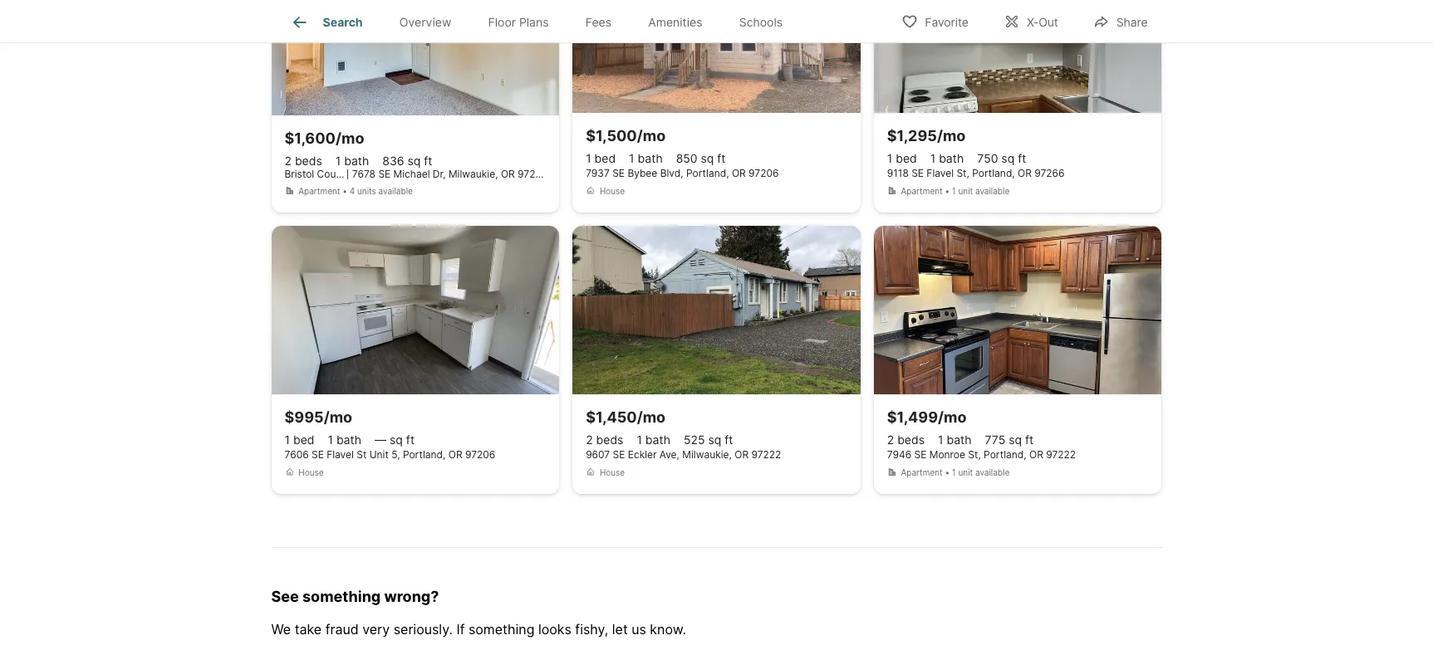 Task type: locate. For each thing, give the bounding box(es) containing it.
$1,450 /mo
[[586, 409, 666, 426]]

0 horizontal spatial 2 beds
[[285, 154, 322, 168]]

available down michael
[[379, 186, 413, 196]]

0 vertical spatial 97206
[[749, 167, 779, 179]]

1 down 9118 se flavel st, portland, or 97266 on the right top
[[952, 186, 956, 196]]

1 horizontal spatial 97222
[[752, 449, 782, 461]]

9607 se eckler ave, milwaukie, or 97222
[[586, 449, 782, 461]]

• down monroe
[[945, 468, 950, 478]]

bath for $1,450 /mo
[[646, 433, 671, 447]]

5,
[[392, 449, 400, 461]]

1 vertical spatial st,
[[969, 449, 981, 461]]

0 horizontal spatial flavel
[[327, 449, 354, 461]]

1 vertical spatial apartment • 1 unit available
[[901, 468, 1010, 478]]

bath
[[638, 151, 663, 165], [939, 151, 964, 165], [344, 154, 369, 168], [337, 433, 362, 447], [646, 433, 671, 447], [947, 433, 972, 447]]

fees
[[586, 15, 612, 29]]

1 bath up bybee
[[629, 151, 663, 165]]

se for $1,500 /mo
[[613, 167, 625, 179]]

ft right the 525
[[725, 433, 733, 447]]

sq right 750
[[1002, 151, 1015, 165]]

1 bath for $1,450 /mo
[[637, 433, 671, 447]]

apartment • 1 unit available down 9118 se flavel st, portland, or 97266 on the right top
[[901, 186, 1010, 196]]

apartment down 7946
[[901, 468, 943, 478]]

1 up 7606
[[285, 433, 290, 447]]

or for $1,500 /mo
[[732, 167, 746, 179]]

beds down $1,600
[[295, 154, 322, 168]]

milwaukie, right dr, on the left
[[449, 168, 498, 180]]

x-
[[1027, 15, 1039, 29]]

$1,499 /mo
[[887, 409, 967, 426]]

0 horizontal spatial beds
[[295, 154, 322, 168]]

ft right 775
[[1026, 433, 1034, 447]]

/mo for $1,450
[[637, 409, 666, 426]]

$995
[[285, 409, 324, 426]]

x-out button
[[990, 4, 1073, 38]]

portland,
[[686, 167, 729, 179], [973, 167, 1015, 179], [403, 449, 446, 461], [984, 449, 1027, 461]]

unit down 7946 se monroe st, portland, or 97222
[[959, 468, 973, 478]]

portland, for $1,499 /mo
[[984, 449, 1027, 461]]

ft up the 7606 se flavel st unit 5, portland, or 97206
[[406, 433, 415, 447]]

1 bath for $1,600 /mo
[[336, 154, 369, 168]]

2 beds
[[285, 154, 322, 168], [586, 433, 624, 447], [887, 433, 925, 447]]

1 unit from the top
[[959, 186, 973, 196]]

or right ave,
[[735, 449, 749, 461]]

se for $1,499 /mo
[[915, 449, 927, 461]]

se for $1,295 /mo
[[912, 167, 924, 179]]

bed up 7606
[[293, 433, 315, 447]]

• for $1,499
[[945, 468, 950, 478]]

1 apartment • 1 unit available from the top
[[901, 186, 1010, 196]]

2 horizontal spatial bed
[[896, 151, 917, 165]]

if
[[457, 622, 465, 638]]

let
[[612, 622, 628, 638]]

plans
[[519, 15, 549, 29]]

bed
[[595, 151, 616, 165], [896, 151, 917, 165], [293, 433, 315, 447]]

something
[[302, 588, 381, 606], [469, 622, 535, 638]]

or left 97266
[[1018, 167, 1032, 179]]

• for $1,600
[[343, 186, 347, 196]]

house
[[600, 186, 625, 196], [299, 468, 324, 478], [600, 468, 625, 478]]

$995 /mo
[[285, 409, 353, 426]]

search link
[[290, 12, 363, 32]]

bristol
[[285, 168, 314, 180]]

0 horizontal spatial something
[[302, 588, 381, 606]]

bath for $995 /mo
[[337, 433, 362, 447]]

1 vertical spatial unit
[[959, 468, 973, 478]]

se right the 7937
[[613, 167, 625, 179]]

ft left dr, on the left
[[424, 154, 433, 168]]

1 horizontal spatial 2
[[586, 433, 593, 447]]

$1,295
[[887, 127, 937, 144]]

blvd,
[[660, 167, 684, 179]]

4
[[350, 186, 355, 196]]

bath up ave,
[[646, 433, 671, 447]]

1 bed up 7606
[[285, 433, 315, 447]]

2 horizontal spatial 2
[[887, 433, 894, 447]]

1 bath up eckler
[[637, 433, 671, 447]]

fraud
[[326, 622, 359, 638]]

available down 7946 se monroe st, portland, or 97222
[[976, 468, 1010, 478]]

0 vertical spatial apartment • 1 unit available
[[901, 186, 1010, 196]]

or for $1,295 /mo
[[1018, 167, 1032, 179]]

1 up 9118
[[887, 151, 893, 165]]

ave,
[[660, 449, 680, 461]]

2 horizontal spatial 2 beds
[[887, 433, 925, 447]]

$1,499
[[887, 409, 938, 426]]

0 vertical spatial st,
[[957, 167, 970, 179]]

bath for $1,295 /mo
[[939, 151, 964, 165]]

1 up bybee
[[629, 151, 635, 165]]

1 vertical spatial something
[[469, 622, 535, 638]]

fees tab
[[567, 2, 630, 42]]

775 sq ft
[[985, 433, 1034, 447]]

x-out
[[1027, 15, 1059, 29]]

1 horizontal spatial something
[[469, 622, 535, 638]]

1 bath for $1,500 /mo
[[629, 151, 663, 165]]

• left 4
[[343, 186, 347, 196]]

1 bed up the 7937
[[586, 151, 616, 165]]

2 unit from the top
[[959, 468, 973, 478]]

beds for $1,600
[[295, 154, 322, 168]]

st, right monroe
[[969, 449, 981, 461]]

monroe
[[930, 449, 966, 461]]

bath for $1,499 /mo
[[947, 433, 972, 447]]

•
[[343, 186, 347, 196], [945, 186, 950, 196], [945, 468, 950, 478]]

1 bed up 9118
[[887, 151, 917, 165]]

flavel down $1,295 /mo
[[927, 167, 954, 179]]

apartment • 1 unit available for $1,295 /mo
[[901, 186, 1010, 196]]

court
[[317, 168, 344, 180]]

or down 775 sq ft
[[1030, 449, 1044, 461]]

apartment down court
[[299, 186, 340, 196]]

2 for $1,499
[[887, 433, 894, 447]]

house down the 7937
[[600, 186, 625, 196]]

apartment • 1 unit available
[[901, 186, 1010, 196], [901, 468, 1010, 478]]

se right 7606
[[312, 449, 324, 461]]

house down 7606
[[299, 468, 324, 478]]

house down 9607
[[600, 468, 625, 478]]

bath up monroe
[[947, 433, 972, 447]]

bath right court
[[344, 154, 369, 168]]

or right blvd,
[[732, 167, 746, 179]]

1 horizontal spatial 2 beds
[[586, 433, 624, 447]]

sq for $1,600 /mo
[[408, 154, 421, 168]]

850
[[676, 151, 698, 165]]

2 beds up 7946
[[887, 433, 925, 447]]

portland, down 850 sq ft
[[686, 167, 729, 179]]

0 vertical spatial flavel
[[927, 167, 954, 179]]

2 horizontal spatial beds
[[898, 433, 925, 447]]

97266
[[1035, 167, 1065, 179]]

2 down $1,600
[[285, 154, 292, 168]]

milwaukie,
[[449, 168, 498, 180], [683, 449, 732, 461]]

$1,450
[[586, 409, 637, 426]]

sq for $1,450 /mo
[[708, 433, 722, 447]]

beds up 9607
[[596, 433, 624, 447]]

floor plans
[[488, 15, 549, 29]]

or
[[732, 167, 746, 179], [1018, 167, 1032, 179], [501, 168, 515, 180], [449, 449, 463, 461], [735, 449, 749, 461], [1030, 449, 1044, 461]]

schools tab
[[721, 2, 801, 42]]

wrong?
[[384, 588, 439, 606]]

fishy,
[[575, 622, 609, 638]]

2 horizontal spatial 1 bed
[[887, 151, 917, 165]]

1 horizontal spatial milwaukie,
[[683, 449, 732, 461]]

st,
[[957, 167, 970, 179], [969, 449, 981, 461]]

|
[[346, 168, 349, 180]]

• down 9118 se flavel st, portland, or 97266 on the right top
[[945, 186, 950, 196]]

1 bath up monroe
[[938, 433, 972, 447]]

sq right 775
[[1009, 433, 1022, 447]]

or right dr, on the left
[[501, 168, 515, 180]]

2 apartment • 1 unit available from the top
[[901, 468, 1010, 478]]

flavel left st
[[327, 449, 354, 461]]

97206
[[749, 167, 779, 179], [465, 449, 496, 461]]

1
[[586, 151, 591, 165], [629, 151, 635, 165], [887, 151, 893, 165], [931, 151, 936, 165], [336, 154, 341, 168], [952, 186, 956, 196], [285, 433, 290, 447], [328, 433, 333, 447], [637, 433, 642, 447], [938, 433, 944, 447], [952, 468, 956, 478]]

bath up bybee
[[638, 151, 663, 165]]

out
[[1039, 15, 1059, 29]]

2
[[285, 154, 292, 168], [586, 433, 593, 447], [887, 433, 894, 447]]

bath for $1,600 /mo
[[344, 154, 369, 168]]

1 horizontal spatial beds
[[596, 433, 624, 447]]

1 bath
[[629, 151, 663, 165], [931, 151, 964, 165], [336, 154, 369, 168], [328, 433, 362, 447], [637, 433, 671, 447], [938, 433, 972, 447]]

1 vertical spatial 97206
[[465, 449, 496, 461]]

beds up 7946
[[898, 433, 925, 447]]

available
[[379, 186, 413, 196], [976, 186, 1010, 196], [976, 468, 1010, 478]]

1 bed for $1,295
[[887, 151, 917, 165]]

2 beds for $1,600
[[285, 154, 322, 168]]

sq
[[701, 151, 714, 165], [1002, 151, 1015, 165], [408, 154, 421, 168], [390, 433, 403, 447], [708, 433, 722, 447], [1009, 433, 1022, 447]]

$1,600 /mo
[[285, 129, 364, 147]]

0 vertical spatial unit
[[959, 186, 973, 196]]

/mo
[[637, 127, 666, 144], [937, 127, 966, 144], [336, 129, 364, 147], [324, 409, 353, 426], [637, 409, 666, 426], [938, 409, 967, 426]]

apartment • 1 unit available down monroe
[[901, 468, 1010, 478]]

bath up st
[[337, 433, 362, 447]]

flavel
[[927, 167, 954, 179], [327, 449, 354, 461]]

0 horizontal spatial bed
[[293, 433, 315, 447]]

schools
[[739, 15, 783, 29]]

se right 9607
[[613, 449, 625, 461]]

sq right 836
[[408, 154, 421, 168]]

tab list containing search
[[271, 0, 815, 42]]

1 down monroe
[[952, 468, 956, 478]]

something right if
[[469, 622, 535, 638]]

sq right 850
[[701, 151, 714, 165]]

1 horizontal spatial bed
[[595, 151, 616, 165]]

something up fraud
[[302, 588, 381, 606]]

2 for $1,450
[[586, 433, 593, 447]]

se for $995 /mo
[[312, 449, 324, 461]]

1 down $1,295 /mo
[[931, 151, 936, 165]]

$1,500 /mo
[[586, 127, 666, 144]]

portland, for $1,500 /mo
[[686, 167, 729, 179]]

apartment down 9118
[[901, 186, 943, 196]]

2 beds down $1,600
[[285, 154, 322, 168]]

ft
[[717, 151, 726, 165], [1018, 151, 1027, 165], [424, 154, 433, 168], [406, 433, 415, 447], [725, 433, 733, 447], [1026, 433, 1034, 447]]

bed for $1,295
[[896, 151, 917, 165]]

sq right the 525
[[708, 433, 722, 447]]

sq for $1,500 /mo
[[701, 151, 714, 165]]

2 up 7946
[[887, 433, 894, 447]]

portland, down 750
[[973, 167, 1015, 179]]

7946 se monroe st, portland, or 97222
[[887, 449, 1076, 461]]

apartment • 1 unit available for $1,499 /mo
[[901, 468, 1010, 478]]

se
[[613, 167, 625, 179], [912, 167, 924, 179], [378, 168, 391, 180], [312, 449, 324, 461], [613, 449, 625, 461], [915, 449, 927, 461]]

bed for $995
[[293, 433, 315, 447]]

floor
[[488, 15, 516, 29]]

st, down $1,295 /mo
[[957, 167, 970, 179]]

0 horizontal spatial 1 bed
[[285, 433, 315, 447]]

units
[[357, 186, 376, 196]]

2 up 9607
[[586, 433, 593, 447]]

1 vertical spatial flavel
[[327, 449, 354, 461]]

house for $995
[[299, 468, 324, 478]]

looks
[[538, 622, 572, 638]]

7937 se bybee blvd, portland, or 97206
[[586, 167, 779, 179]]

floor plans tab
[[470, 2, 567, 42]]

se right 9118
[[912, 167, 924, 179]]

1 up the 7937
[[586, 151, 591, 165]]

750 sq ft
[[978, 151, 1027, 165]]

97222
[[518, 168, 548, 180], [752, 449, 782, 461], [1047, 449, 1076, 461]]

milwaukie, down the 525 sq ft
[[683, 449, 732, 461]]

ft right 750
[[1018, 151, 1027, 165]]

se right '7678'
[[378, 168, 391, 180]]

very
[[362, 622, 390, 638]]

beds for $1,499
[[898, 433, 925, 447]]

search
[[323, 15, 363, 29]]

bybee
[[628, 167, 658, 179]]

2 beds up 9607
[[586, 433, 624, 447]]

se right 7946
[[915, 449, 927, 461]]

portland, down 775 sq ft
[[984, 449, 1027, 461]]

ft right 850
[[717, 151, 726, 165]]

2 horizontal spatial 97222
[[1047, 449, 1076, 461]]

• for $1,295
[[945, 186, 950, 196]]

1 bath down $1,295 /mo
[[931, 151, 964, 165]]

1 horizontal spatial 1 bed
[[586, 151, 616, 165]]

bed up 9118
[[896, 151, 917, 165]]

unit down 9118 se flavel st, portland, or 97266 on the right top
[[959, 186, 973, 196]]

— sq ft
[[375, 433, 415, 447]]

see something wrong?
[[271, 588, 439, 606]]

0 horizontal spatial 2
[[285, 154, 292, 168]]

0 horizontal spatial milwaukie,
[[449, 168, 498, 180]]

bath up 9118 se flavel st, portland, or 97266 on the right top
[[939, 151, 964, 165]]

$1,295 /mo
[[887, 127, 966, 144]]

1 horizontal spatial flavel
[[927, 167, 954, 179]]

unit
[[959, 186, 973, 196], [959, 468, 973, 478]]

1 bath up st
[[328, 433, 362, 447]]

available down 9118 se flavel st, portland, or 97266 on the right top
[[976, 186, 1010, 196]]

1 bed
[[586, 151, 616, 165], [887, 151, 917, 165], [285, 433, 315, 447]]

we take fraud very seriously. if something looks fishy, let us know.
[[271, 622, 686, 638]]

bristol court | 7678 se michael dr, milwaukie, or 97222
[[285, 168, 548, 180]]

2 beds for $1,450
[[586, 433, 624, 447]]

1 bath up 4
[[336, 154, 369, 168]]

1 up monroe
[[938, 433, 944, 447]]

photo of 7678 se michael dr, milwaukie, or 97222 image
[[271, 0, 559, 115]]

tab list
[[271, 0, 815, 42]]

overview tab
[[381, 2, 470, 42]]

750
[[978, 151, 999, 165]]

bed up the 7937
[[595, 151, 616, 165]]



Task type: vqa. For each thing, say whether or not it's contained in the screenshot.
"$1,295 /MO"
yes



Task type: describe. For each thing, give the bounding box(es) containing it.
7606 se flavel st unit 5, portland, or 97206
[[285, 449, 496, 461]]

1 up eckler
[[637, 433, 642, 447]]

2 beds for $1,499
[[887, 433, 925, 447]]

photo of 9607 se eckler ave, milwaukie, or 97222 image
[[573, 226, 861, 395]]

seriously.
[[394, 622, 453, 638]]

/mo for $1,499
[[938, 409, 967, 426]]

ft for $1,295 /mo
[[1018, 151, 1027, 165]]

7946
[[887, 449, 912, 461]]

1 vertical spatial milwaukie,
[[683, 449, 732, 461]]

apartment for $1,600
[[299, 186, 340, 196]]

dr,
[[433, 168, 446, 180]]

beds for $1,450
[[596, 433, 624, 447]]

portland, for $1,295 /mo
[[973, 167, 1015, 179]]

flavel for $995
[[327, 449, 354, 461]]

1 bath for $1,499 /mo
[[938, 433, 972, 447]]

0 vertical spatial something
[[302, 588, 381, 606]]

sq for $1,295 /mo
[[1002, 151, 1015, 165]]

available for $1,499 /mo
[[976, 468, 1010, 478]]

favorite
[[925, 15, 969, 29]]

photo of 9118 se flavel st, portland, or 97266 image
[[874, 0, 1162, 113]]

7678
[[352, 168, 376, 180]]

/mo for $1,600
[[336, 129, 364, 147]]

0 horizontal spatial 97206
[[465, 449, 496, 461]]

0 vertical spatial milwaukie,
[[449, 168, 498, 180]]

836
[[383, 154, 404, 168]]

$1,600
[[285, 129, 336, 147]]

flavel for $1,295
[[927, 167, 954, 179]]

1 horizontal spatial 97206
[[749, 167, 779, 179]]

850 sq ft
[[676, 151, 726, 165]]

available for $1,295 /mo
[[976, 186, 1010, 196]]

—
[[375, 433, 387, 447]]

photo of 7606 se flavel st unit 5, portland, or 97206 image
[[271, 226, 559, 395]]

1 bath for $995 /mo
[[328, 433, 362, 447]]

1 bath for $1,295 /mo
[[931, 151, 964, 165]]

0 horizontal spatial 97222
[[518, 168, 548, 180]]

2 for $1,600
[[285, 154, 292, 168]]

we
[[271, 622, 291, 638]]

1 down '$995 /mo'
[[328, 433, 333, 447]]

97222 for $1,499
[[1047, 449, 1076, 461]]

ft for $1,450 /mo
[[725, 433, 733, 447]]

st
[[357, 449, 367, 461]]

photo of 7937 se bybee blvd, portland, or 97206 image
[[573, 0, 861, 113]]

eckler
[[628, 449, 657, 461]]

see
[[271, 588, 299, 606]]

favorite button
[[888, 4, 983, 38]]

overview
[[400, 15, 452, 29]]

photo of 7946 se monroe st, portland, or 97222 image
[[874, 226, 1162, 395]]

sq for $1,499 /mo
[[1009, 433, 1022, 447]]

apartment for $1,295
[[901, 186, 943, 196]]

share
[[1117, 15, 1148, 29]]

or right 5,
[[449, 449, 463, 461]]

7937
[[586, 167, 610, 179]]

st, for $1,499 /mo
[[969, 449, 981, 461]]

or for $1,450 /mo
[[735, 449, 749, 461]]

amenities
[[648, 15, 703, 29]]

unit
[[370, 449, 389, 461]]

share button
[[1079, 4, 1162, 38]]

know.
[[650, 622, 686, 638]]

/mo for $1,295
[[937, 127, 966, 144]]

775
[[985, 433, 1006, 447]]

ft for $1,500 /mo
[[717, 151, 726, 165]]

ft for $1,600 /mo
[[424, 154, 433, 168]]

9118 se flavel st, portland, or 97266
[[887, 167, 1065, 179]]

or for $1,499 /mo
[[1030, 449, 1044, 461]]

us
[[632, 622, 646, 638]]

se for $1,450 /mo
[[613, 449, 625, 461]]

house for $1,450
[[600, 468, 625, 478]]

bed for $1,500
[[595, 151, 616, 165]]

/mo for $995
[[324, 409, 353, 426]]

9607
[[586, 449, 610, 461]]

unit for $1,499 /mo
[[959, 468, 973, 478]]

97222 for $1,450
[[752, 449, 782, 461]]

michael
[[394, 168, 430, 180]]

unit for $1,295 /mo
[[959, 186, 973, 196]]

1 left |
[[336, 154, 341, 168]]

take
[[295, 622, 322, 638]]

$1,500
[[586, 127, 637, 144]]

1 bed for $995
[[285, 433, 315, 447]]

836 sq ft
[[383, 154, 433, 168]]

7606
[[285, 449, 309, 461]]

amenities tab
[[630, 2, 721, 42]]

525 sq ft
[[684, 433, 733, 447]]

bath for $1,500 /mo
[[638, 151, 663, 165]]

525
[[684, 433, 705, 447]]

available for $1,600 /mo
[[379, 186, 413, 196]]

ft for $1,499 /mo
[[1026, 433, 1034, 447]]

/mo for $1,500
[[637, 127, 666, 144]]

house for $1,500
[[600, 186, 625, 196]]

1 bed for $1,500
[[586, 151, 616, 165]]

st, for $1,295 /mo
[[957, 167, 970, 179]]

apartment for $1,499
[[901, 468, 943, 478]]

9118
[[887, 167, 909, 179]]

apartment • 4 units available
[[299, 186, 413, 196]]

portland, right 5,
[[403, 449, 446, 461]]

sq up 5,
[[390, 433, 403, 447]]



